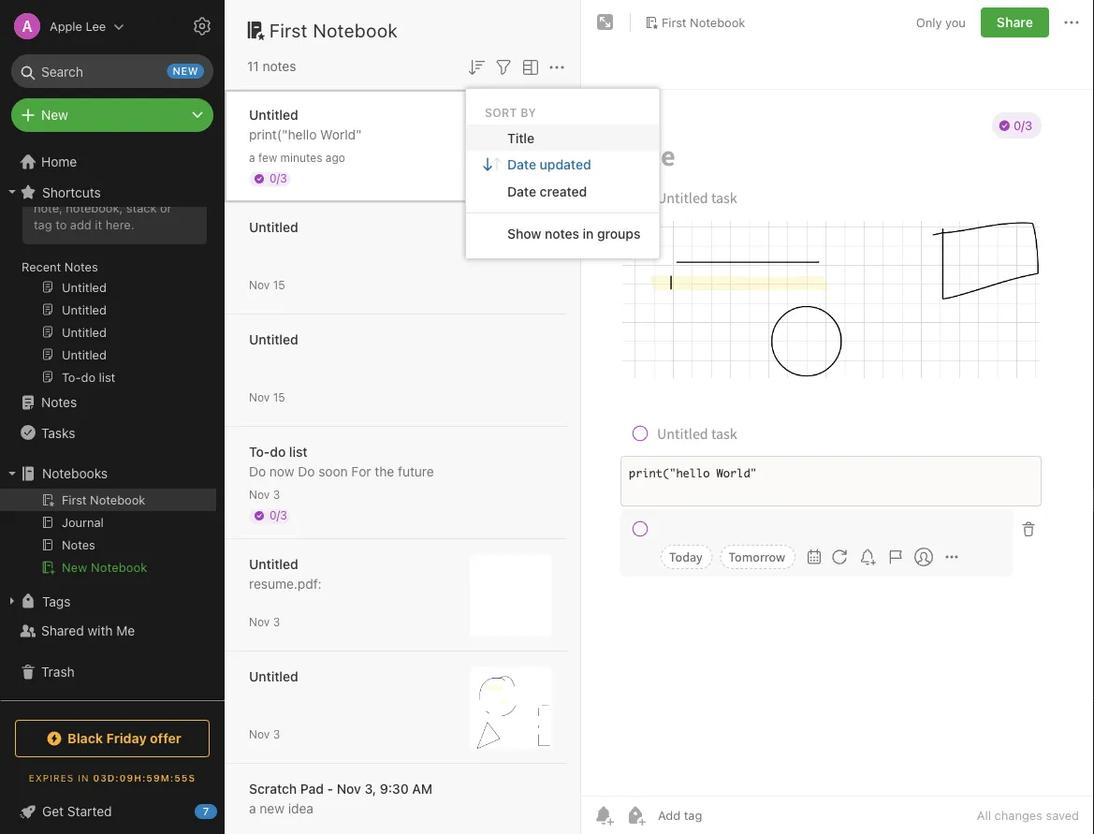 Task type: locate. For each thing, give the bounding box(es) containing it.
a right click to collapse image at the left of the page
[[249, 801, 256, 817]]

2 3 from the top
[[273, 616, 280, 629]]

title menu item
[[466, 124, 660, 151]]

1 horizontal spatial first notebook
[[662, 15, 746, 29]]

date updated link
[[466, 151, 660, 178]]

1 vertical spatial the
[[375, 464, 394, 479]]

-
[[327, 781, 334, 797]]

more actions field right share "button"
[[1061, 7, 1083, 37]]

1 vertical spatial notes
[[41, 395, 77, 410]]

date down title at the left top of page
[[508, 157, 537, 172]]

date
[[508, 157, 537, 172], [508, 183, 537, 199]]

nov 3 down now
[[249, 488, 280, 501]]

3
[[273, 488, 280, 501], [273, 616, 280, 629], [273, 728, 280, 741]]

shared with me link
[[0, 616, 216, 646]]

0 vertical spatial 0/3
[[270, 172, 287, 185]]

0 vertical spatial 15
[[273, 279, 285, 292]]

new inside popup button
[[41, 107, 68, 123]]

1 vertical spatial a
[[147, 183, 154, 198]]

new down settings image
[[173, 65, 199, 77]]

1 vertical spatial notes
[[545, 226, 580, 241]]

thumbnail image
[[470, 105, 553, 188], [470, 555, 553, 637], [470, 667, 553, 750]]

notes inside note list element
[[263, 59, 296, 74]]

3 up scratch
[[273, 728, 280, 741]]

first right expand note icon
[[662, 15, 687, 29]]

untitled print("hello world"
[[249, 107, 362, 142]]

to-
[[249, 444, 270, 460]]

nov 3 up scratch
[[249, 728, 280, 741]]

0 horizontal spatial notes
[[263, 59, 296, 74]]

0 horizontal spatial notebook
[[91, 560, 147, 575]]

2 0/3 from the top
[[270, 509, 287, 522]]

2 vertical spatial thumbnail image
[[470, 667, 553, 750]]

new
[[41, 107, 68, 123], [62, 560, 87, 575]]

shortcuts
[[42, 184, 101, 200]]

shared
[[41, 623, 84, 639]]

0 vertical spatial new
[[41, 107, 68, 123]]

1 0/3 from the top
[[270, 172, 287, 185]]

scratch pad - nov 3, 9:30 am a new idea
[[249, 781, 433, 817]]

sort
[[485, 106, 518, 119]]

nov 15
[[249, 279, 285, 292], [249, 391, 285, 404]]

1 horizontal spatial the
[[375, 464, 394, 479]]

3 down resume.pdf:
[[273, 616, 280, 629]]

started
[[67, 804, 112, 819]]

expires in 03d:09h:59m:55s
[[29, 773, 196, 783]]

Sort options field
[[465, 54, 488, 78]]

1 vertical spatial date
[[508, 183, 537, 199]]

thumbnail image for resume.pdf:
[[470, 555, 553, 637]]

a right on
[[147, 183, 154, 198]]

0 horizontal spatial new
[[173, 65, 199, 77]]

notes right '11'
[[263, 59, 296, 74]]

2 thumbnail image from the top
[[470, 555, 553, 637]]

0 horizontal spatial more actions field
[[546, 54, 568, 78]]

new notebook button
[[0, 556, 216, 579]]

group
[[0, 144, 216, 395]]

do now do soon for the future
[[249, 464, 434, 479]]

to-do list
[[249, 444, 308, 460]]

new inside button
[[62, 560, 87, 575]]

add
[[70, 217, 92, 231]]

3 nov 3 from the top
[[249, 728, 280, 741]]

tasks button
[[0, 418, 216, 448]]

title
[[508, 130, 535, 145]]

friday
[[106, 731, 147, 746]]

notes for 11
[[263, 59, 296, 74]]

a
[[249, 151, 255, 164], [147, 183, 154, 198], [249, 801, 256, 817]]

new inside scratch pad - nov 3, 9:30 am a new idea
[[260, 801, 285, 817]]

first inside button
[[662, 15, 687, 29]]

0 vertical spatial 3
[[273, 488, 280, 501]]

all
[[978, 809, 992, 823]]

notes link
[[0, 388, 216, 418]]

1 horizontal spatial first
[[662, 15, 687, 29]]

0 horizontal spatial first
[[270, 19, 308, 41]]

Add filters field
[[493, 54, 515, 78]]

here.
[[106, 217, 134, 231]]

date down date updated
[[508, 183, 537, 199]]

share
[[997, 15, 1034, 30]]

1 vertical spatial nov 15
[[249, 391, 285, 404]]

more actions field inside note window element
[[1061, 7, 1083, 37]]

2 nov 3 from the top
[[249, 616, 280, 629]]

share button
[[981, 7, 1050, 37]]

1 vertical spatial 15
[[273, 391, 285, 404]]

5 untitled from the top
[[249, 669, 298, 685]]

notebook inside 'group'
[[91, 560, 147, 575]]

black
[[68, 731, 103, 746]]

1 vertical spatial nov 3
[[249, 616, 280, 629]]

notes left in
[[545, 226, 580, 241]]

get
[[42, 804, 64, 819]]

2 horizontal spatial notebook
[[690, 15, 746, 29]]

new inside "search box"
[[173, 65, 199, 77]]

3,
[[365, 781, 377, 797]]

0 vertical spatial nov 15
[[249, 279, 285, 292]]

3 thumbnail image from the top
[[470, 667, 553, 750]]

0 horizontal spatial first notebook
[[270, 19, 398, 41]]

0 horizontal spatial do
[[249, 464, 266, 479]]

notes up tasks at the left bottom
[[41, 395, 77, 410]]

do
[[249, 464, 266, 479], [298, 464, 315, 479]]

notebook for first notebook button
[[690, 15, 746, 29]]

do down to-
[[249, 464, 266, 479]]

new search field
[[24, 54, 204, 88]]

first notebook
[[662, 15, 746, 29], [270, 19, 398, 41]]

1 horizontal spatial do
[[298, 464, 315, 479]]

note window element
[[582, 0, 1095, 834]]

1 horizontal spatial notes
[[545, 226, 580, 241]]

1 thumbnail image from the top
[[470, 105, 553, 188]]

first notebook button
[[639, 9, 752, 36]]

date for date created
[[508, 183, 537, 199]]

a left few
[[249, 151, 255, 164]]

notes inside show notes in groups 'link'
[[545, 226, 580, 241]]

1 untitled from the top
[[249, 107, 298, 123]]

new
[[173, 65, 199, 77], [260, 801, 285, 817]]

notebook inside note list element
[[313, 19, 398, 41]]

untitled
[[249, 107, 298, 123], [249, 220, 298, 235], [249, 332, 298, 347], [249, 557, 298, 572], [249, 669, 298, 685]]

0 vertical spatial thumbnail image
[[470, 105, 553, 188]]

2 vertical spatial 3
[[273, 728, 280, 741]]

more actions image
[[546, 56, 568, 78]]

more actions image
[[1061, 11, 1083, 34]]

1 horizontal spatial more actions field
[[1061, 7, 1083, 37]]

nov
[[249, 279, 270, 292], [249, 391, 270, 404], [249, 488, 270, 501], [249, 616, 270, 629], [249, 728, 270, 741], [337, 781, 361, 797]]

1 horizontal spatial new
[[260, 801, 285, 817]]

1 vertical spatial new
[[62, 560, 87, 575]]

15
[[273, 279, 285, 292], [273, 391, 285, 404]]

untitled inside untitled print("hello world"
[[249, 107, 298, 123]]

idea
[[288, 801, 314, 817]]

0 horizontal spatial the
[[65, 183, 83, 198]]

1 vertical spatial thumbnail image
[[470, 555, 553, 637]]

home
[[41, 154, 77, 169]]

1 horizontal spatial notebook
[[313, 19, 398, 41]]

0 vertical spatial the
[[65, 183, 83, 198]]

nov 3
[[249, 488, 280, 501], [249, 616, 280, 629], [249, 728, 280, 741]]

0 vertical spatial notes
[[64, 259, 98, 273]]

do down list
[[298, 464, 315, 479]]

1 nov 15 from the top
[[249, 279, 285, 292]]

2 vertical spatial a
[[249, 801, 256, 817]]

3 down now
[[273, 488, 280, 501]]

list
[[289, 444, 308, 460]]

first up 11 notes
[[270, 19, 308, 41]]

more actions field right view options field
[[546, 54, 568, 78]]

notebook
[[690, 15, 746, 29], [313, 19, 398, 41], [91, 560, 147, 575]]

first
[[662, 15, 687, 29], [270, 19, 308, 41]]

note,
[[34, 200, 63, 214]]

1 vertical spatial more actions field
[[546, 54, 568, 78]]

2 15 from the top
[[273, 391, 285, 404]]

1 vertical spatial 3
[[273, 616, 280, 629]]

tasks
[[41, 425, 75, 440]]

first
[[89, 162, 113, 176]]

expand notebooks image
[[5, 466, 20, 481]]

tree
[[0, 114, 225, 700]]

resume.pdf:
[[249, 576, 322, 592]]

your
[[60, 162, 86, 176]]

1 vertical spatial 0/3
[[270, 509, 287, 522]]

0 vertical spatial nov 3
[[249, 488, 280, 501]]

stack
[[126, 200, 157, 214]]

do
[[270, 444, 286, 460]]

the
[[65, 183, 83, 198], [375, 464, 394, 479]]

the left ...
[[65, 183, 83, 198]]

trash
[[41, 664, 75, 680]]

1 date from the top
[[508, 157, 537, 172]]

expires
[[29, 773, 74, 783]]

1 15 from the top
[[273, 279, 285, 292]]

notes right recent
[[64, 259, 98, 273]]

0/3
[[270, 172, 287, 185], [270, 509, 287, 522]]

black friday offer
[[68, 731, 182, 746]]

2 date from the top
[[508, 183, 537, 199]]

add filters image
[[493, 56, 515, 78]]

4 untitled from the top
[[249, 557, 298, 572]]

new for new
[[41, 107, 68, 123]]

View options field
[[515, 54, 542, 78]]

changes
[[995, 809, 1043, 823]]

Note Editor text field
[[582, 90, 1095, 796]]

am
[[412, 781, 433, 797]]

1 vertical spatial new
[[260, 801, 285, 817]]

0 vertical spatial a
[[249, 151, 255, 164]]

03d:09h:59m:55s
[[93, 773, 196, 783]]

0 vertical spatial date
[[508, 157, 537, 172]]

3 untitled from the top
[[249, 332, 298, 347]]

settings image
[[191, 15, 214, 37]]

0/3 down few
[[270, 172, 287, 185]]

first inside note list element
[[270, 19, 308, 41]]

2 vertical spatial nov 3
[[249, 728, 280, 741]]

notes
[[64, 259, 98, 273], [41, 395, 77, 410]]

0 vertical spatial more actions field
[[1061, 7, 1083, 37]]

you
[[946, 15, 966, 29]]

add a reminder image
[[593, 804, 615, 827]]

0 vertical spatial new
[[173, 65, 199, 77]]

new button
[[11, 98, 214, 132]]

notebook inside note window element
[[690, 15, 746, 29]]

ago
[[326, 151, 345, 164]]

cell
[[0, 489, 216, 511]]

note list element
[[225, 0, 582, 834]]

group containing add your first shortcut
[[0, 144, 216, 395]]

new up tags
[[62, 560, 87, 575]]

thumbnail image for print("hello world"
[[470, 105, 553, 188]]

or
[[160, 200, 172, 214]]

trash link
[[0, 657, 216, 687]]

the right the for
[[375, 464, 394, 479]]

nov 3 down resume.pdf:
[[249, 616, 280, 629]]

2 untitled from the top
[[249, 220, 298, 235]]

0/3 down now
[[270, 509, 287, 522]]

More actions field
[[1061, 7, 1083, 37], [546, 54, 568, 78]]

new down scratch
[[260, 801, 285, 817]]

new up "home"
[[41, 107, 68, 123]]

add your first shortcut
[[34, 162, 165, 176]]

0 vertical spatial notes
[[263, 59, 296, 74]]



Task type: describe. For each thing, give the bounding box(es) containing it.
tag
[[34, 217, 52, 231]]

first notebook inside note list element
[[270, 19, 398, 41]]

notebook for new notebook button
[[91, 560, 147, 575]]

date for date updated
[[508, 157, 537, 172]]

future
[[398, 464, 434, 479]]

in
[[583, 226, 594, 241]]

in
[[78, 773, 89, 783]]

title link
[[466, 124, 660, 151]]

saved
[[1046, 809, 1080, 823]]

show notes in groups
[[508, 226, 641, 241]]

shortcuts button
[[0, 177, 216, 207]]

tree containing home
[[0, 114, 225, 700]]

cell inside tree
[[0, 489, 216, 511]]

date updated
[[508, 157, 591, 172]]

groups
[[598, 226, 641, 241]]

by
[[521, 106, 537, 119]]

1 nov 3 from the top
[[249, 488, 280, 501]]

11 notes
[[247, 59, 296, 74]]

2 nov 15 from the top
[[249, 391, 285, 404]]

11
[[247, 59, 259, 74]]

Search text field
[[24, 54, 200, 88]]

updated
[[540, 157, 591, 172]]

Help and Learning task checklist field
[[0, 797, 225, 827]]

untitled inside untitled resume.pdf:
[[249, 557, 298, 572]]

pad
[[300, 781, 324, 797]]

0/3 for do now do soon for the future
[[270, 509, 287, 522]]

nov inside scratch pad - nov 3, 9:30 am a new idea
[[337, 781, 361, 797]]

soon
[[319, 464, 348, 479]]

first notebook inside button
[[662, 15, 746, 29]]

more actions field inside note list element
[[546, 54, 568, 78]]

notes for show
[[545, 226, 580, 241]]

7
[[203, 806, 209, 818]]

date created
[[508, 183, 587, 199]]

3 3 from the top
[[273, 728, 280, 741]]

home link
[[0, 147, 225, 177]]

expand note image
[[595, 11, 617, 34]]

world"
[[320, 127, 362, 142]]

dropdown list menu
[[466, 124, 660, 247]]

0/3 for print("hello world"
[[270, 172, 287, 185]]

to
[[55, 217, 67, 231]]

it
[[95, 217, 102, 231]]

lee
[[86, 19, 106, 33]]

created
[[540, 183, 587, 199]]

the inside note list element
[[375, 464, 394, 479]]

shared with me
[[41, 623, 135, 639]]

Account field
[[0, 7, 125, 45]]

on
[[130, 183, 144, 198]]

with
[[88, 623, 113, 639]]

date created link
[[466, 178, 660, 204]]

new notebook group
[[0, 489, 216, 586]]

notebook,
[[66, 200, 123, 214]]

print("hello
[[249, 127, 317, 142]]

recent
[[22, 259, 61, 273]]

sort by
[[485, 106, 537, 119]]

only you
[[917, 15, 966, 29]]

a few minutes ago
[[249, 151, 345, 164]]

offer
[[150, 731, 182, 746]]

tags button
[[0, 586, 216, 616]]

...
[[87, 183, 99, 198]]

a inside scratch pad - nov 3, 9:30 am a new idea
[[249, 801, 256, 817]]

9:30
[[380, 781, 409, 797]]

click the ...
[[34, 183, 99, 198]]

add tag image
[[625, 804, 647, 827]]

the inside tree
[[65, 183, 83, 198]]

shortcut
[[116, 162, 165, 176]]

expand tags image
[[5, 594, 20, 609]]

show notes in groups link
[[466, 220, 660, 247]]

recent notes
[[22, 259, 98, 273]]

add
[[34, 162, 57, 176]]

1 3 from the top
[[273, 488, 280, 501]]

a inside icon on a note, notebook, stack or tag to add it here.
[[147, 183, 154, 198]]

1 do from the left
[[249, 464, 266, 479]]

me
[[116, 623, 135, 639]]

scratch
[[249, 781, 297, 797]]

new notebook
[[62, 560, 147, 575]]

for
[[352, 464, 371, 479]]

click
[[34, 183, 62, 198]]

now
[[270, 464, 295, 479]]

apple
[[50, 19, 82, 33]]

untitled resume.pdf:
[[249, 557, 322, 592]]

black friday offer button
[[15, 720, 210, 758]]

show
[[508, 226, 542, 241]]

icon
[[102, 183, 126, 198]]

get started
[[42, 804, 112, 819]]

new for new notebook
[[62, 560, 87, 575]]

notes inside notes link
[[41, 395, 77, 410]]

tags
[[42, 593, 71, 609]]

2 do from the left
[[298, 464, 315, 479]]

few
[[258, 151, 277, 164]]

notebooks link
[[0, 459, 216, 489]]

all changes saved
[[978, 809, 1080, 823]]

icon on a note, notebook, stack or tag to add it here.
[[34, 183, 172, 231]]

apple lee
[[50, 19, 106, 33]]

notebooks
[[42, 466, 108, 481]]

click to collapse image
[[218, 800, 232, 822]]

Add tag field
[[656, 808, 797, 824]]



Task type: vqa. For each thing, say whether or not it's contained in the screenshot.


